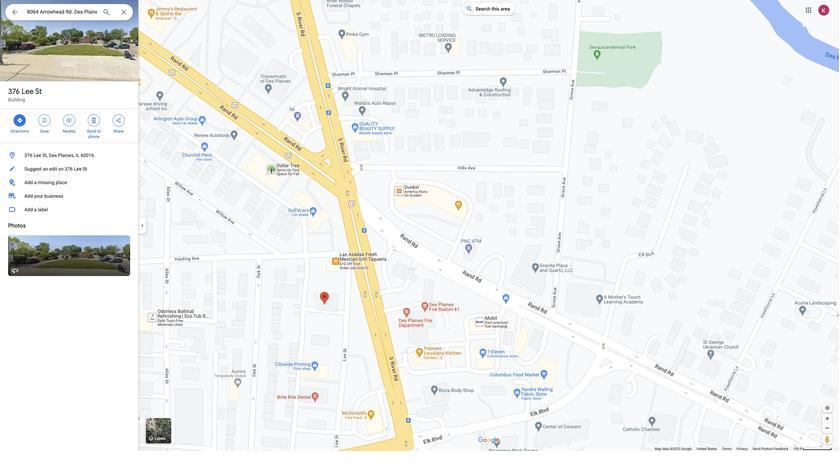 Task type: describe. For each thing, give the bounding box(es) containing it.
add for add your business
[[24, 193, 33, 199]]

actions for 376 lee st region
[[0, 109, 138, 143]]

add your business link
[[0, 189, 138, 203]]

376 for st
[[8, 87, 20, 96]]

zoom in image
[[826, 416, 831, 421]]

product
[[762, 447, 774, 451]]

send for send to phone
[[87, 129, 96, 134]]

©2023
[[670, 447, 681, 451]]

google account: kenny nguyen  
(kenny.nguyen@adept.ai) image
[[819, 5, 830, 15]]

376 lee st, des plaines, il 60016
[[24, 153, 94, 158]]

business
[[44, 193, 63, 199]]

suggest an edit on 376 lee st
[[24, 166, 87, 172]]

search
[[476, 6, 491, 12]]


[[11, 7, 19, 17]]

lee for st,
[[34, 153, 41, 158]]

google
[[682, 447, 692, 451]]

share
[[113, 129, 124, 134]]

8064 Arrowhead Rd. Des Plaines, IL 60016 field
[[5, 4, 133, 20]]

on
[[58, 166, 64, 172]]

united states button
[[697, 447, 718, 451]]

add for add a missing place
[[24, 180, 33, 185]]

add for add a label
[[24, 207, 33, 212]]

none field inside 8064 arrowhead rd. des plaines, il 60016 field
[[27, 8, 97, 16]]

st,
[[42, 153, 48, 158]]

footer inside google maps element
[[655, 447, 794, 451]]

layers
[[155, 437, 166, 441]]

to
[[97, 129, 101, 134]]

terms
[[723, 447, 732, 451]]

google maps element
[[0, 0, 840, 451]]

united states
[[697, 447, 718, 451]]

send product feedback
[[753, 447, 789, 451]]

add a missing place button
[[0, 176, 138, 189]]

area
[[501, 6, 510, 12]]


[[17, 117, 23, 124]]


[[66, 117, 72, 124]]

send product feedback button
[[753, 447, 789, 451]]

il
[[76, 153, 80, 158]]

add a label button
[[0, 203, 138, 216]]

60016
[[81, 153, 94, 158]]

privacy
[[737, 447, 748, 451]]

plaines,
[[58, 153, 75, 158]]

label
[[38, 207, 48, 212]]

show your location image
[[825, 405, 831, 411]]

100 ft button
[[794, 447, 833, 451]]

376 lee st main content
[[0, 0, 138, 451]]



Task type: locate. For each thing, give the bounding box(es) containing it.
376 for st,
[[24, 153, 32, 158]]

0 vertical spatial lee
[[22, 87, 34, 96]]

a for missing
[[34, 180, 37, 185]]

376 lee st building
[[8, 87, 42, 102]]

privacy button
[[737, 447, 748, 451]]

phone
[[88, 134, 100, 139]]

376 inside "376 lee st building"
[[8, 87, 20, 96]]

2 vertical spatial 376
[[65, 166, 73, 172]]

map data ©2023 google
[[655, 447, 692, 451]]

376 lee st, des plaines, il 60016 button
[[0, 149, 138, 162]]

a for label
[[34, 207, 37, 212]]

376 up suggest
[[24, 153, 32, 158]]

missing
[[38, 180, 54, 185]]

data
[[663, 447, 670, 451]]

0 vertical spatial st
[[35, 87, 42, 96]]

zoom out image
[[826, 426, 831, 431]]

lee inside "376 lee st building"
[[22, 87, 34, 96]]

None field
[[27, 8, 97, 16]]

st inside suggest an edit on 376 lee st button
[[83, 166, 87, 172]]

st
[[35, 87, 42, 96], [83, 166, 87, 172]]

2 vertical spatial lee
[[74, 166, 82, 172]]

0 vertical spatial 376
[[8, 87, 20, 96]]

footer containing map data ©2023 google
[[655, 447, 794, 451]]

send inside button
[[753, 447, 761, 451]]

376
[[8, 87, 20, 96], [24, 153, 32, 158], [65, 166, 73, 172]]

send inside send to phone
[[87, 129, 96, 134]]

st down 60016
[[83, 166, 87, 172]]

2 vertical spatial add
[[24, 207, 33, 212]]

feedback
[[774, 447, 789, 451]]

lee
[[22, 87, 34, 96], [34, 153, 41, 158], [74, 166, 82, 172]]


[[41, 117, 48, 124]]

add your business
[[24, 193, 63, 199]]

save
[[40, 129, 49, 134]]

st up 
[[35, 87, 42, 96]]

2 horizontal spatial 376
[[65, 166, 73, 172]]

footer
[[655, 447, 794, 451]]

1 add from the top
[[24, 180, 33, 185]]

0 vertical spatial add
[[24, 180, 33, 185]]

 button
[[5, 4, 24, 22]]

a inside add a label button
[[34, 207, 37, 212]]

search this area button
[[462, 3, 516, 15]]

your
[[34, 193, 43, 199]]

376 up building
[[8, 87, 20, 96]]

a left missing at the top left
[[34, 180, 37, 185]]

send
[[87, 129, 96, 134], [753, 447, 761, 451]]

a inside add a missing place button
[[34, 180, 37, 185]]

1 vertical spatial st
[[83, 166, 87, 172]]

ft
[[801, 447, 803, 451]]

send for send product feedback
[[753, 447, 761, 451]]

0 vertical spatial a
[[34, 180, 37, 185]]

send left product
[[753, 447, 761, 451]]

lee left the st,
[[34, 153, 41, 158]]

building
[[8, 97, 25, 102]]

show street view coverage image
[[823, 434, 833, 444]]

states
[[708, 447, 718, 451]]

an
[[43, 166, 48, 172]]

suggest an edit on 376 lee st button
[[0, 162, 138, 176]]

send up phone
[[87, 129, 96, 134]]

collapse side panel image
[[139, 222, 146, 229]]

3 add from the top
[[24, 207, 33, 212]]

add a missing place
[[24, 180, 67, 185]]

united
[[697, 447, 707, 451]]

map
[[655, 447, 662, 451]]

 search field
[[5, 4, 133, 22]]

nearby
[[63, 129, 76, 134]]

add
[[24, 180, 33, 185], [24, 193, 33, 199], [24, 207, 33, 212]]

add left your
[[24, 193, 33, 199]]

2 a from the top
[[34, 207, 37, 212]]

0 horizontal spatial st
[[35, 87, 42, 96]]

lee up building
[[22, 87, 34, 96]]

1 horizontal spatial st
[[83, 166, 87, 172]]

a
[[34, 180, 37, 185], [34, 207, 37, 212]]

1 vertical spatial send
[[753, 447, 761, 451]]

lee down 'il'
[[74, 166, 82, 172]]

search this area
[[476, 6, 510, 12]]


[[91, 117, 97, 124]]

376 right on
[[65, 166, 73, 172]]

1 vertical spatial add
[[24, 193, 33, 199]]

0 vertical spatial send
[[87, 129, 96, 134]]

1 vertical spatial a
[[34, 207, 37, 212]]


[[116, 117, 122, 124]]

place
[[56, 180, 67, 185]]

des
[[49, 153, 57, 158]]

2 add from the top
[[24, 193, 33, 199]]

1 a from the top
[[34, 180, 37, 185]]

st inside "376 lee st building"
[[35, 87, 42, 96]]

a left label
[[34, 207, 37, 212]]

1 vertical spatial 376
[[24, 153, 32, 158]]

0 horizontal spatial send
[[87, 129, 96, 134]]

add inside "link"
[[24, 193, 33, 199]]

send to phone
[[87, 129, 101, 139]]

terms button
[[723, 447, 732, 451]]

add left label
[[24, 207, 33, 212]]

1 vertical spatial lee
[[34, 153, 41, 158]]

directions
[[11, 129, 29, 134]]

0 horizontal spatial 376
[[8, 87, 20, 96]]

1 horizontal spatial send
[[753, 447, 761, 451]]

suggest
[[24, 166, 42, 172]]

100 ft
[[794, 447, 803, 451]]

this
[[492, 6, 500, 12]]

photos
[[8, 223, 26, 229]]

lee for st
[[22, 87, 34, 96]]

add down suggest
[[24, 180, 33, 185]]

1 horizontal spatial 376
[[24, 153, 32, 158]]

add a label
[[24, 207, 48, 212]]

edit
[[49, 166, 57, 172]]

100
[[794, 447, 800, 451]]



Task type: vqa. For each thing, say whether or not it's contained in the screenshot.
Add your business link
yes



